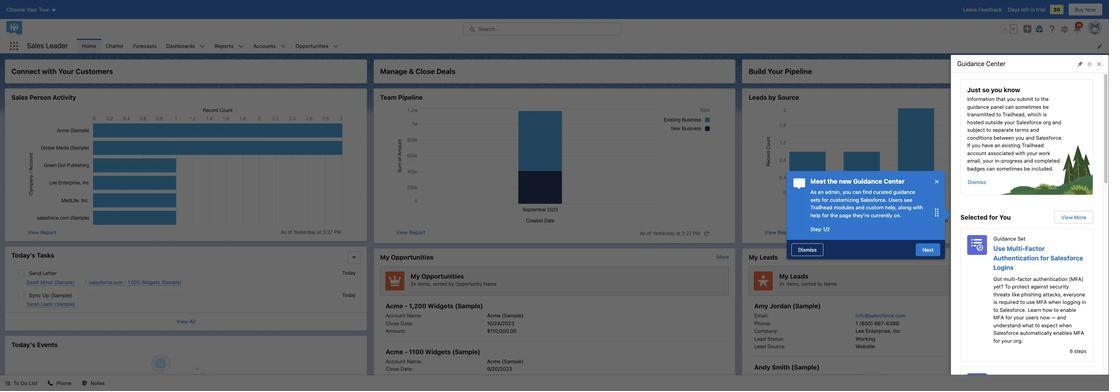 Task type: locate. For each thing, give the bounding box(es) containing it.
can inside meet the new guidance center as an admin, you can find curated guidance sets for customizing salesforce. users see trailhead modules and custom help, along with help for the page they're currently on.
[[853, 189, 862, 195]]

an up sets
[[818, 189, 824, 195]]

the up which
[[1041, 96, 1049, 102]]

0 vertical spatial the
[[1041, 96, 1049, 102]]

guidance up just
[[958, 60, 985, 67]]

is inside just so you know information that you submit to the guidance panel can sometimes be transmitted to trailhead, which is hosted outside your salesforce org and subject to separate terms and conditions between you and salesforce. if you have an existing trailhead account associated with your work email, your in-progress and completed badges can sometimes be included.
[[1043, 111, 1047, 118]]

trailhead inside meet the new guidance center as an admin, you can find curated guidance sets for customizing salesforce. users see trailhead modules and custom help, along with help for the page they're currently on.
[[811, 204, 833, 211]]

1 more link from the left
[[717, 254, 729, 260]]

set down org.
[[1018, 374, 1026, 380]]

salesforce down understand
[[994, 330, 1019, 336]]

1/2
[[823, 226, 830, 233]]

at for build your pipeline
[[1045, 230, 1050, 236]]

1 vertical spatial with
[[1016, 150, 1026, 156]]

required
[[999, 299, 1019, 306]]

salesforce up the (mfa)
[[1051, 255, 1084, 262]]

2 view report from the left
[[396, 229, 425, 236]]

an inside just so you know information that you submit to the guidance panel can sometimes be transmitted to trailhead, which is hosted outside your salesforce org and subject to separate terms and conditions between you and salesforce. if you have an existing trailhead account associated with your work email, your in-progress and completed badges can sometimes be included.
[[995, 142, 1001, 149]]

0 vertical spatial in
[[1031, 6, 1035, 13]]

0 vertical spatial guidance
[[968, 104, 990, 110]]

1 vertical spatial today
[[342, 292, 356, 298]]

1 vertical spatial an
[[818, 189, 824, 195]]

got multi-factor authentication (mfa) yet? to protect against security threats like phishing attacks, everyone is required to use mfa when logging in to salesforce. learn how to enable mfa for your users now — and understand what to expect when salesforce automatically enables mfa for your org.
[[994, 276, 1087, 344]]

as of yesterday at 3:​27 pm for build your pipeline
[[1009, 230, 1069, 236]]

when up the enables
[[1060, 322, 1072, 329]]

be left 'included.'
[[1025, 165, 1031, 172]]

when down 'attacks,'
[[1049, 299, 1062, 306]]

1 vertical spatial dismiss
[[799, 247, 817, 253]]

users
[[889, 197, 903, 203]]

2 horizontal spatial as of yesterday at 3:​27 pm
[[1009, 230, 1069, 236]]

2 horizontal spatial salesforce.
[[1036, 135, 1063, 141]]

see
[[904, 197, 913, 203]]

meet
[[811, 178, 826, 185]]

more link for manage & close deals
[[717, 254, 729, 260]]

view
[[1062, 214, 1073, 221], [27, 229, 39, 236], [396, 229, 408, 236], [765, 229, 777, 236], [177, 319, 188, 325]]

0 horizontal spatial center
[[884, 178, 905, 185]]

0 horizontal spatial is
[[994, 299, 998, 306]]

sales
[[27, 42, 44, 50], [11, 94, 28, 101]]

manage & close deals
[[380, 67, 456, 76]]

dismiss
[[968, 179, 987, 185], [799, 247, 817, 253]]

1 vertical spatial center
[[884, 178, 905, 185]]

enable
[[1061, 307, 1077, 313]]

is up org
[[1043, 111, 1047, 118]]

factor
[[1018, 276, 1032, 282]]

help,
[[886, 204, 897, 211]]

source
[[778, 94, 800, 101]]

guidance for guidance set use multi-factor authentication for salesforce logins
[[994, 236, 1017, 242]]

view all link
[[177, 319, 195, 325]]

1 view report link from the left
[[27, 229, 57, 237]]

progress
[[1002, 158, 1023, 164]]

3:​27 for build your pipeline
[[1051, 230, 1061, 236]]

so
[[983, 86, 990, 94]]

at for connect with your customers
[[317, 230, 321, 235]]

1 vertical spatial set
[[1018, 374, 1026, 380]]

list
[[77, 39, 1110, 53]]

1 vertical spatial be
[[1025, 165, 1031, 172]]

2 report from the left
[[409, 229, 425, 236]]

you up that
[[991, 86, 1003, 94]]

group
[[1001, 24, 1018, 34]]

can down in-
[[987, 165, 996, 172]]

2 set from the top
[[1018, 374, 1026, 380]]

you
[[1000, 214, 1011, 221]]

2 horizontal spatial 3:​27
[[1051, 230, 1061, 236]]

expect
[[1042, 322, 1058, 329]]

dismiss button
[[968, 176, 987, 189], [792, 244, 824, 256]]

as inside meet the new guidance center as an admin, you can find curated guidance sets for customizing salesforce. users see trailhead modules and custom help, along with help for the page they're currently on.
[[811, 189, 817, 195]]

hosted
[[968, 119, 984, 125]]

2 vertical spatial can
[[853, 189, 862, 195]]

1 horizontal spatial more link
[[1086, 254, 1098, 260]]

dismiss down badges
[[968, 179, 987, 185]]

sets
[[811, 197, 821, 203]]

1 vertical spatial salesforce.
[[861, 197, 888, 203]]

0 horizontal spatial report
[[40, 229, 57, 236]]

0 vertical spatial mfa
[[1037, 299, 1047, 306]]

sales for sales person activity
[[11, 94, 28, 101]]

1 horizontal spatial view report
[[396, 229, 425, 236]]

for up understand
[[1006, 315, 1013, 321]]

0 horizontal spatial trailhead
[[811, 204, 833, 211]]

the left page
[[831, 212, 838, 219]]

your right build
[[768, 67, 784, 76]]

guidance down information
[[968, 104, 990, 110]]

customizing
[[830, 197, 859, 203]]

0 horizontal spatial view report
[[27, 229, 57, 236]]

mfa up 'how'
[[1037, 299, 1047, 306]]

panel
[[991, 104, 1004, 110]]

0 horizontal spatial view report link
[[27, 229, 57, 237]]

of for connect with your customers
[[288, 230, 292, 235]]

0 horizontal spatial more link
[[717, 254, 729, 260]]

0 horizontal spatial dismiss
[[799, 247, 817, 253]]

set for guidance set use multi-factor authentication for salesforce logins
[[1018, 236, 1026, 242]]

be up org
[[1043, 104, 1049, 110]]

view more
[[1062, 214, 1087, 221]]

2 horizontal spatial of
[[1016, 230, 1020, 236]]

1 horizontal spatial view report link
[[396, 229, 425, 238]]

0 vertical spatial salesforce.
[[1036, 135, 1063, 141]]

1 vertical spatial pipeline
[[398, 94, 423, 101]]

to
[[1035, 96, 1040, 102], [997, 111, 1002, 118], [987, 127, 992, 133], [1021, 299, 1025, 306], [994, 307, 999, 313], [1054, 307, 1059, 313], [1036, 322, 1040, 329]]

when
[[1049, 299, 1062, 306], [1060, 322, 1072, 329]]

1 horizontal spatial of
[[647, 230, 652, 236]]

pipeline up source
[[785, 67, 812, 76]]

and up they're
[[856, 204, 865, 211]]

sales left person
[[11, 94, 28, 101]]

2 vertical spatial salesforce.
[[1000, 307, 1027, 313]]

with inside meet the new guidance center as an admin, you can find curated guidance sets for customizing salesforce. users see trailhead modules and custom help, along with help for the page they're currently on.
[[913, 204, 923, 211]]

pm for connect with your customers
[[334, 230, 341, 235]]

factor
[[1026, 245, 1045, 252]]

yesterday
[[294, 230, 316, 235], [653, 230, 675, 236], [1022, 230, 1044, 236]]

in right left
[[1031, 6, 1035, 13]]

be
[[1043, 104, 1049, 110], [1025, 165, 1031, 172]]

view report link for deals
[[396, 229, 425, 238]]

modules
[[834, 204, 855, 211]]

mfa up understand
[[994, 315, 1005, 321]]

today link
[[11, 269, 360, 286], [11, 291, 360, 308]]

sometimes down progress
[[997, 165, 1023, 172]]

leave feedback link
[[963, 6, 1002, 13]]

6
[[1070, 349, 1073, 355]]

guidance down org.
[[994, 374, 1017, 380]]

2 horizontal spatial with
[[1016, 150, 1026, 156]]

an up associated
[[995, 142, 1001, 149]]

3:​27 for connect with your customers
[[323, 230, 333, 235]]

mfa right the enables
[[1074, 330, 1085, 336]]

guidance up find
[[854, 178, 883, 185]]

sales for sales leader
[[27, 42, 44, 50]]

page
[[840, 212, 852, 219]]

0 vertical spatial dismiss
[[968, 179, 987, 185]]

1 horizontal spatial guidance
[[968, 104, 990, 110]]

report for customers
[[40, 229, 57, 236]]

0 horizontal spatial 3:​27
[[323, 230, 333, 235]]

3 report from the left
[[778, 229, 794, 236]]

1 vertical spatial sales
[[11, 94, 28, 101]]

selected for you
[[961, 214, 1011, 221]]

for right help
[[823, 212, 829, 219]]

0 vertical spatial sales
[[27, 42, 44, 50]]

connect with your customers
[[11, 67, 113, 76]]

1 vertical spatial is
[[994, 299, 998, 306]]

salesforce. down required
[[1000, 307, 1027, 313]]

trailhead up help
[[811, 204, 833, 211]]

0 horizontal spatial yesterday
[[294, 230, 316, 235]]

trial
[[1037, 6, 1046, 13]]

view report link
[[27, 229, 57, 237], [396, 229, 425, 238], [765, 229, 794, 238]]

1 horizontal spatial pm
[[693, 230, 701, 236]]

0 horizontal spatial dismiss button
[[792, 244, 824, 256]]

in down "everyone"
[[1082, 299, 1087, 306]]

report
[[40, 229, 57, 236], [409, 229, 425, 236], [778, 229, 794, 236]]

salesforce. down org
[[1036, 135, 1063, 141]]

salesforce down which
[[1017, 119, 1042, 125]]

0 horizontal spatial can
[[853, 189, 862, 195]]

1 horizontal spatial 3:​27
[[682, 230, 692, 236]]

set inside "guidance set use multi-factor authentication for salesforce logins"
[[1018, 236, 1026, 242]]

use
[[994, 245, 1006, 252]]

pm
[[334, 230, 341, 235], [693, 230, 701, 236], [1062, 230, 1069, 236]]

1 vertical spatial in
[[1082, 299, 1087, 306]]

0 horizontal spatial pm
[[334, 230, 341, 235]]

set up the multi-
[[1018, 236, 1026, 242]]

authentication
[[994, 255, 1039, 262]]

close
[[416, 67, 435, 76]]

1 horizontal spatial pipeline
[[785, 67, 812, 76]]

more for manage & close deals
[[717, 254, 729, 260]]

view inside button
[[1062, 214, 1073, 221]]

your up activity
[[58, 67, 74, 76]]

1 today link from the top
[[11, 269, 360, 286]]

view more button
[[1055, 211, 1094, 224]]

leave feedback
[[963, 6, 1002, 13]]

guidance for guidance center
[[958, 60, 985, 67]]

to down threats at the right bottom of the page
[[994, 307, 999, 313]]

sales leader
[[27, 42, 68, 50]]

more
[[1075, 214, 1087, 221], [717, 254, 729, 260], [1086, 254, 1098, 260]]

2 horizontal spatial yesterday
[[1022, 230, 1044, 236]]

phishing
[[1022, 291, 1042, 298]]

leads
[[749, 94, 767, 101]]

0 vertical spatial is
[[1043, 111, 1047, 118]]

center up the curated
[[884, 178, 905, 185]]

trailhead up work
[[1022, 142, 1044, 149]]

dismiss down step
[[799, 247, 817, 253]]

guidance up use
[[994, 236, 1017, 242]]

1 set from the top
[[1018, 236, 1026, 242]]

for down 'factor'
[[1041, 255, 1050, 262]]

sales person activity
[[11, 94, 76, 101]]

2 vertical spatial salesforce
[[994, 330, 1019, 336]]

report for deals
[[409, 229, 425, 236]]

information
[[968, 96, 995, 102]]

0 vertical spatial set
[[1018, 236, 1026, 242]]

0 horizontal spatial salesforce.
[[861, 197, 888, 203]]

for left you
[[990, 214, 998, 221]]

along
[[899, 204, 912, 211]]

your down "trailhead,"
[[1005, 119, 1015, 125]]

2 horizontal spatial at
[[1045, 230, 1050, 236]]

you up customizing
[[843, 189, 852, 195]]

as of yesterday at 3:​27 pm
[[281, 230, 341, 235], [640, 230, 701, 236], [1009, 230, 1069, 236]]

0 horizontal spatial of
[[288, 230, 292, 235]]

1 horizontal spatial in
[[1082, 299, 1087, 306]]

1 vertical spatial trailhead
[[811, 204, 833, 211]]

1 vertical spatial guidance
[[894, 189, 916, 195]]

center up 'so'
[[987, 60, 1006, 67]]

0 horizontal spatial an
[[818, 189, 824, 195]]

leader
[[46, 42, 68, 50]]

0 horizontal spatial in
[[1031, 6, 1035, 13]]

(mfa)
[[1069, 276, 1084, 282]]

guidance up see
[[894, 189, 916, 195]]

multi-
[[1007, 245, 1026, 252]]

dismiss button down badges
[[968, 176, 987, 189]]

pipeline right team
[[398, 94, 423, 101]]

the
[[1041, 96, 1049, 102], [828, 178, 838, 185], [831, 212, 838, 219]]

to up automatically
[[1036, 322, 1040, 329]]

1 view report from the left
[[27, 229, 57, 236]]

against
[[1031, 284, 1049, 290]]

2 more link from the left
[[1086, 254, 1098, 260]]

0 horizontal spatial at
[[317, 230, 321, 235]]

2 horizontal spatial view report
[[765, 229, 794, 236]]

the up admin,
[[828, 178, 838, 185]]

2 horizontal spatial mfa
[[1074, 330, 1085, 336]]

more link
[[717, 254, 729, 260], [1086, 254, 1098, 260]]

2 horizontal spatial report
[[778, 229, 794, 236]]

1 horizontal spatial is
[[1043, 111, 1047, 118]]

1 report from the left
[[40, 229, 57, 236]]

2 horizontal spatial pm
[[1062, 230, 1069, 236]]

sometimes down submit
[[1016, 104, 1042, 110]]

1 vertical spatial the
[[828, 178, 838, 185]]

0 horizontal spatial as of yesterday at 3:​27 pm
[[281, 230, 341, 235]]

1 horizontal spatial dismiss
[[968, 179, 987, 185]]

1 horizontal spatial your
[[768, 67, 784, 76]]

with right along
[[913, 204, 923, 211]]

with right connect
[[42, 67, 57, 76]]

0 vertical spatial salesforce
[[1017, 119, 1042, 125]]

2 today from the top
[[342, 292, 356, 298]]

0 vertical spatial with
[[42, 67, 57, 76]]

2 vertical spatial mfa
[[1074, 330, 1085, 336]]

salesforce
[[1017, 119, 1042, 125], [1051, 255, 1084, 262], [994, 330, 1019, 336]]

salesforce. up custom
[[861, 197, 888, 203]]

0 horizontal spatial your
[[58, 67, 74, 76]]

an
[[995, 142, 1001, 149], [818, 189, 824, 195]]

to up —
[[1054, 307, 1059, 313]]

1 horizontal spatial can
[[987, 165, 996, 172]]

1 horizontal spatial an
[[995, 142, 1001, 149]]

deals
[[437, 67, 456, 76]]

1 list item from the left
[[77, 39, 101, 53]]

salesforce. inside meet the new guidance center as an admin, you can find curated guidance sets for customizing salesforce. users see trailhead modules and custom help, along with help for the page they're currently on.
[[861, 197, 888, 203]]

0 horizontal spatial guidance
[[894, 189, 916, 195]]

list item
[[77, 39, 101, 53], [101, 39, 128, 53], [128, 39, 161, 53]]

0 vertical spatial center
[[987, 60, 1006, 67]]

0 vertical spatial dismiss button
[[968, 176, 987, 189]]

is down threats at the right bottom of the page
[[994, 299, 998, 306]]

your left work
[[1027, 150, 1038, 156]]

activity
[[53, 94, 76, 101]]

guidance inside "guidance set use multi-factor authentication for salesforce logins"
[[994, 236, 1017, 242]]

0 vertical spatial today link
[[11, 269, 360, 286]]

can up "trailhead,"
[[1006, 104, 1014, 110]]

1 your from the left
[[58, 67, 74, 76]]

salesforce.
[[1036, 135, 1063, 141], [861, 197, 888, 203], [1000, 307, 1027, 313]]

1 horizontal spatial dismiss button
[[968, 176, 987, 189]]

sales left leader
[[27, 42, 44, 50]]

2 horizontal spatial view report link
[[765, 229, 794, 238]]

2 view report link from the left
[[396, 229, 425, 238]]

by
[[769, 94, 776, 101]]

1 horizontal spatial trailhead
[[1022, 142, 1044, 149]]

you inside meet the new guidance center as an admin, you can find curated guidance sets for customizing salesforce. users see trailhead modules and custom help, along with help for the page they're currently on.
[[843, 189, 852, 195]]

can left find
[[853, 189, 862, 195]]

today
[[342, 270, 356, 276], [342, 292, 356, 298]]

your left in-
[[983, 158, 994, 164]]

trailhead inside just so you know information that you submit to the guidance panel can sometimes be transmitted to trailhead, which is hosted outside your salesforce org and subject to separate terms and conditions between you and salesforce. if you have an existing trailhead account associated with your work email, your in-progress and completed badges can sometimes be included.
[[1022, 142, 1044, 149]]

to right submit
[[1035, 96, 1040, 102]]

with up progress
[[1016, 150, 1026, 156]]

dismiss button down step
[[792, 244, 824, 256]]

0 vertical spatial pipeline
[[785, 67, 812, 76]]

and right —
[[1058, 315, 1067, 321]]

0 horizontal spatial mfa
[[994, 315, 1005, 321]]



Task type: vqa. For each thing, say whether or not it's contained in the screenshot.
text default icon
no



Task type: describe. For each thing, give the bounding box(es) containing it.
salesforce inside just so you know information that you submit to the guidance panel can sometimes be transmitted to trailhead, which is hosted outside your salesforce org and subject to separate terms and conditions between you and salesforce. if you have an existing trailhead account associated with your work email, your in-progress and completed badges can sometimes be included.
[[1017, 119, 1042, 125]]

0 horizontal spatial pipeline
[[398, 94, 423, 101]]

next button
[[916, 244, 941, 256]]

users
[[1026, 315, 1039, 321]]

1 vertical spatial can
[[987, 165, 996, 172]]

email,
[[968, 158, 982, 164]]

—
[[1052, 315, 1056, 321]]

leave
[[963, 6, 977, 13]]

conditions
[[968, 135, 993, 141]]

salesforce inside got multi-factor authentication (mfa) yet? to protect against security threats like phishing attacks, everyone is required to use mfa when logging in to salesforce. learn how to enable mfa for your users now — and understand what to expect when salesforce automatically enables mfa for your org.
[[994, 330, 1019, 336]]

view report for customers
[[27, 229, 57, 236]]

and right org
[[1053, 119, 1062, 125]]

in inside got multi-factor authentication (mfa) yet? to protect against security threats like phishing attacks, everyone is required to use mfa when logging in to salesforce. learn how to enable mfa for your users now — and understand what to expect when salesforce automatically enables mfa for your org.
[[1082, 299, 1087, 306]]

included.
[[1032, 165, 1054, 172]]

2 horizontal spatial can
[[1006, 104, 1014, 110]]

days left in trial
[[1009, 6, 1046, 13]]

leads by source
[[749, 94, 800, 101]]

you right if
[[972, 142, 981, 149]]

to left use
[[1021, 299, 1025, 306]]

you down terms
[[1016, 135, 1025, 141]]

meet the new guidance center as an admin, you can find curated guidance sets for customizing salesforce. users see trailhead modules and custom help, along with help for the page they're currently on.
[[811, 178, 923, 219]]

enables
[[1054, 330, 1073, 336]]

1 vertical spatial when
[[1060, 322, 1072, 329]]

0 horizontal spatial with
[[42, 67, 57, 76]]

and up 'included.'
[[1025, 158, 1033, 164]]

associated
[[988, 150, 1014, 156]]

of for build your pipeline
[[1016, 230, 1020, 236]]

and down terms
[[1026, 135, 1035, 141]]

days
[[1009, 6, 1020, 13]]

2 vertical spatial the
[[831, 212, 838, 219]]

2 your from the left
[[768, 67, 784, 76]]

build your pipeline
[[749, 67, 812, 76]]

pm for build your pipeline
[[1062, 230, 1069, 236]]

separate
[[993, 127, 1014, 133]]

left
[[1022, 6, 1030, 13]]

your up what
[[1014, 315, 1025, 321]]

guidance center
[[958, 60, 1006, 67]]

curated
[[874, 189, 892, 195]]

3 list item from the left
[[128, 39, 161, 53]]

as of yesterday at 3:​27 pm for connect with your customers
[[281, 230, 341, 235]]

they're
[[853, 212, 870, 219]]

that
[[997, 96, 1006, 102]]

and inside got multi-factor authentication (mfa) yet? to protect against security threats like phishing attacks, everyone is required to use mfa when logging in to salesforce. learn how to enable mfa for your users now — and understand what to expect when salesforce automatically enables mfa for your org.
[[1058, 315, 1067, 321]]

salesforce. inside just so you know information that you submit to the guidance panel can sometimes be transmitted to trailhead, which is hosted outside your salesforce org and subject to separate terms and conditions between you and salesforce. if you have an existing trailhead account associated with your work email, your in-progress and completed badges can sometimes be included.
[[1036, 135, 1063, 141]]

1 vertical spatial mfa
[[994, 315, 1005, 321]]

guidance set
[[994, 374, 1026, 380]]

terms
[[1015, 127, 1029, 133]]

the inside just so you know information that you submit to the guidance panel can sometimes be transmitted to trailhead, which is hosted outside your salesforce org and subject to separate terms and conditions between you and salesforce. if you have an existing trailhead account associated with your work email, your in-progress and completed badges can sometimes be included.
[[1041, 96, 1049, 102]]

2 list item from the left
[[101, 39, 128, 53]]

authentication
[[1034, 276, 1068, 282]]

center inside meet the new guidance center as an admin, you can find curated guidance sets for customizing salesforce. users see trailhead modules and custom help, along with help for the page they're currently on.
[[884, 178, 905, 185]]

currently
[[871, 212, 893, 219]]

guidance inside just so you know information that you submit to the guidance panel can sometimes be transmitted to trailhead, which is hosted outside your salesforce org and subject to separate terms and conditions between you and salesforce. if you have an existing trailhead account associated with your work email, your in-progress and completed badges can sometimes be included.
[[968, 104, 990, 110]]

yesterday for connect with your customers
[[294, 230, 316, 235]]

attacks,
[[1043, 291, 1062, 298]]

for right sets
[[822, 197, 829, 203]]

1 horizontal spatial at
[[676, 230, 681, 236]]

salesforce inside "guidance set use multi-factor authentication for salesforce logins"
[[1051, 255, 1084, 262]]

0 vertical spatial sometimes
[[1016, 104, 1042, 110]]

now
[[1041, 315, 1050, 321]]

have
[[982, 142, 994, 149]]

1 horizontal spatial yesterday
[[653, 230, 675, 236]]

is inside got multi-factor authentication (mfa) yet? to protect against security threats like phishing attacks, everyone is required to use mfa when logging in to salesforce. learn how to enable mfa for your users now — and understand what to expect when salesforce automatically enables mfa for your org.
[[994, 299, 998, 306]]

view for build your pipeline
[[765, 229, 777, 236]]

view report link for customers
[[27, 229, 57, 237]]

more for build your pipeline
[[1086, 254, 1098, 260]]

account
[[968, 150, 987, 156]]

use
[[1027, 299, 1035, 306]]

new
[[839, 178, 852, 185]]

all
[[189, 319, 195, 325]]

salesforce. inside got multi-factor authentication (mfa) yet? to protect against security threats like phishing attacks, everyone is required to use mfa when logging in to salesforce. learn how to enable mfa for your users now — and understand what to expect when salesforce automatically enables mfa for your org.
[[1000, 307, 1027, 313]]

automatically
[[1021, 330, 1052, 336]]

guidance for guidance set
[[994, 374, 1017, 380]]

in-
[[995, 158, 1002, 164]]

events
[[37, 341, 58, 349]]

use multi-factor authentication for salesforce logins button
[[994, 244, 1087, 272]]

an inside meet the new guidance center as an admin, you can find curated guidance sets for customizing salesforce. users see trailhead modules and custom help, along with help for the page they're currently on.
[[818, 189, 824, 195]]

0 vertical spatial be
[[1043, 104, 1049, 110]]

today's events
[[11, 341, 58, 349]]

you down "know"
[[1007, 96, 1016, 102]]

logins
[[994, 264, 1014, 271]]

submit
[[1018, 96, 1034, 102]]

existing
[[1002, 142, 1021, 149]]

completed
[[1035, 158, 1060, 164]]

buy now button
[[1069, 3, 1103, 16]]

help
[[811, 212, 821, 219]]

logging
[[1063, 299, 1081, 306]]

view all
[[177, 319, 195, 325]]

what
[[1023, 322, 1034, 329]]

&
[[409, 67, 414, 76]]

subject
[[968, 127, 985, 133]]

0 vertical spatial when
[[1049, 299, 1062, 306]]

more inside button
[[1075, 214, 1087, 221]]

view for connect with your customers
[[27, 229, 39, 236]]

more link for build your pipeline
[[1086, 254, 1098, 260]]

for down understand
[[994, 338, 1001, 344]]

30
[[1054, 6, 1061, 13]]

and inside meet the new guidance center as an admin, you can find curated guidance sets for customizing salesforce. users see trailhead modules and custom help, along with help for the page they're currently on.
[[856, 204, 865, 211]]

selected
[[961, 214, 988, 221]]

to down outside
[[987, 127, 992, 133]]

if
[[968, 142, 971, 149]]

team pipeline
[[380, 94, 423, 101]]

yesterday for build your pipeline
[[1022, 230, 1044, 236]]

guidance inside meet the new guidance center as an admin, you can find curated guidance sets for customizing salesforce. users see trailhead modules and custom help, along with help for the page they're currently on.
[[894, 189, 916, 195]]

1 today from the top
[[342, 270, 356, 276]]

guidance inside meet the new guidance center as an admin, you can find curated guidance sets for customizing salesforce. users see trailhead modules and custom help, along with help for the page they're currently on.
[[854, 178, 883, 185]]

for inside "guidance set use multi-factor authentication for salesforce logins"
[[1041, 255, 1050, 262]]

steps
[[1075, 349, 1087, 355]]

just
[[968, 86, 981, 94]]

to down panel
[[997, 111, 1002, 118]]

your left org.
[[1002, 338, 1013, 344]]

view report for deals
[[396, 229, 425, 236]]

guidance set use multi-factor authentication for salesforce logins
[[994, 236, 1084, 271]]

threats
[[994, 291, 1011, 298]]

to
[[1005, 284, 1011, 290]]

today's
[[11, 252, 35, 259]]

got
[[994, 276, 1003, 282]]

like
[[1012, 291, 1020, 298]]

with inside just so you know information that you submit to the guidance panel can sometimes be transmitted to trailhead, which is hosted outside your salesforce org and subject to separate terms and conditions between you and salesforce. if you have an existing trailhead account associated with your work email, your in-progress and completed badges can sometimes be included.
[[1016, 150, 1026, 156]]

1 vertical spatial sometimes
[[997, 165, 1023, 172]]

org
[[1043, 119, 1051, 125]]

and right terms
[[1031, 127, 1040, 133]]

3 view report from the left
[[765, 229, 794, 236]]

understand
[[994, 322, 1021, 329]]

2 today link from the top
[[11, 291, 360, 308]]

between
[[994, 135, 1015, 141]]

transmitted
[[968, 111, 995, 118]]

1 horizontal spatial center
[[987, 60, 1006, 67]]

connect
[[11, 67, 40, 76]]

step
[[811, 226, 822, 233]]

person
[[30, 94, 51, 101]]

manage
[[380, 67, 407, 76]]

dismiss for dismiss "button" to the right
[[968, 179, 987, 185]]

1 vertical spatial dismiss button
[[792, 244, 824, 256]]

how
[[1043, 307, 1053, 313]]

org.
[[1014, 338, 1023, 344]]

find
[[863, 189, 872, 195]]

0 horizontal spatial be
[[1025, 165, 1031, 172]]

on.
[[894, 212, 902, 219]]

learn
[[1028, 307, 1042, 313]]

badges
[[968, 165, 985, 172]]

multi-
[[1004, 276, 1018, 282]]

1 horizontal spatial as of yesterday at 3:​27 pm
[[640, 230, 701, 236]]

now
[[1086, 6, 1097, 13]]

set for guidance set
[[1018, 374, 1026, 380]]

view for manage & close deals
[[396, 229, 408, 236]]

trailhead,
[[1003, 111, 1026, 118]]

just so you know information that you submit to the guidance panel can sometimes be transmitted to trailhead, which is hosted outside your salesforce org and subject to separate terms and conditions between you and salesforce. if you have an existing trailhead account associated with your work email, your in-progress and completed badges can sometimes be included.
[[968, 86, 1063, 172]]

dismiss for bottommost dismiss "button"
[[799, 247, 817, 253]]

work
[[1039, 150, 1051, 156]]

3 view report link from the left
[[765, 229, 794, 238]]

6 steps
[[1070, 349, 1087, 355]]

outside
[[986, 119, 1003, 125]]



